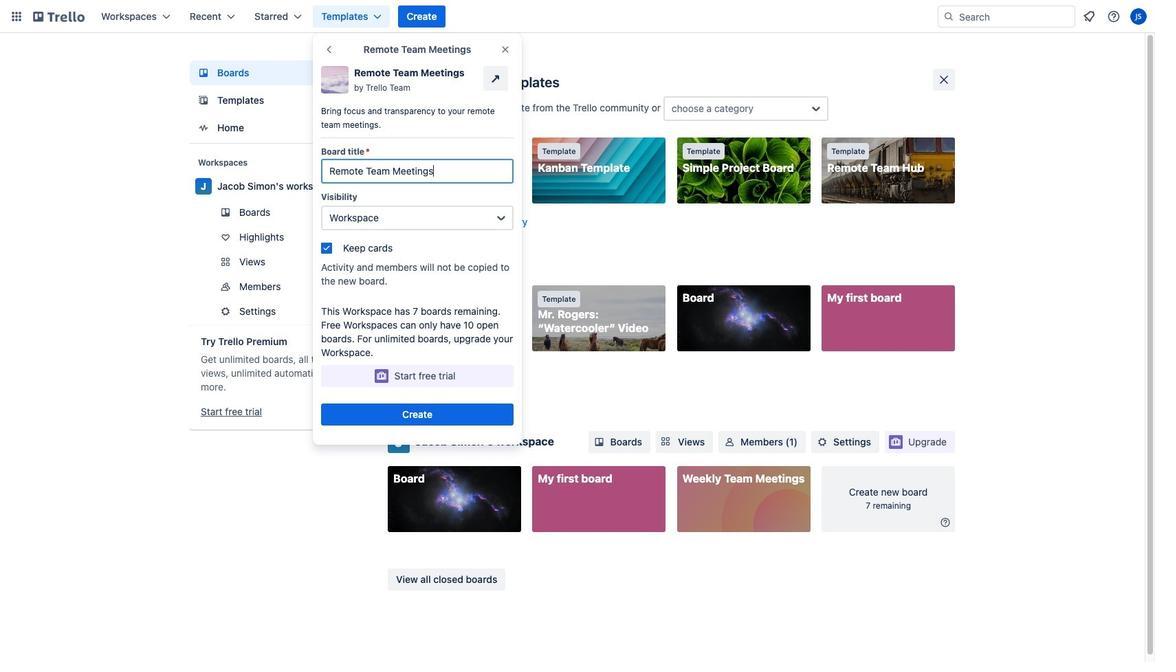 Task type: locate. For each thing, give the bounding box(es) containing it.
search image
[[944, 11, 955, 22]]

add image
[[344, 279, 360, 295]]

home image
[[195, 120, 212, 136]]

None text field
[[321, 159, 514, 184]]

0 horizontal spatial sm image
[[593, 435, 606, 449]]

3 sm image from the left
[[816, 435, 830, 449]]

primary element
[[0, 0, 1156, 33]]

2 horizontal spatial sm image
[[816, 435, 830, 449]]

1 horizontal spatial sm image
[[723, 435, 737, 449]]

1 sm image from the left
[[593, 435, 606, 449]]

sm image
[[939, 516, 953, 530]]

sm image
[[593, 435, 606, 449], [723, 435, 737, 449], [816, 435, 830, 449]]

Search field
[[955, 6, 1075, 27]]



Task type: describe. For each thing, give the bounding box(es) containing it.
jacob simon (jacobsimon16) image
[[1131, 8, 1148, 25]]

2 sm image from the left
[[723, 435, 737, 449]]

template board image
[[195, 92, 212, 109]]

open information menu image
[[1108, 10, 1121, 23]]

0 notifications image
[[1081, 8, 1098, 25]]

return to previous screen image
[[324, 44, 335, 55]]

close popover image
[[500, 44, 511, 55]]

back to home image
[[33, 6, 85, 28]]

board image
[[195, 65, 212, 81]]



Task type: vqa. For each thing, say whether or not it's contained in the screenshot.
"Trello Tip Trello Tip: This is where assigned tasks live so that your team can see who's working on what and when it's due."
no



